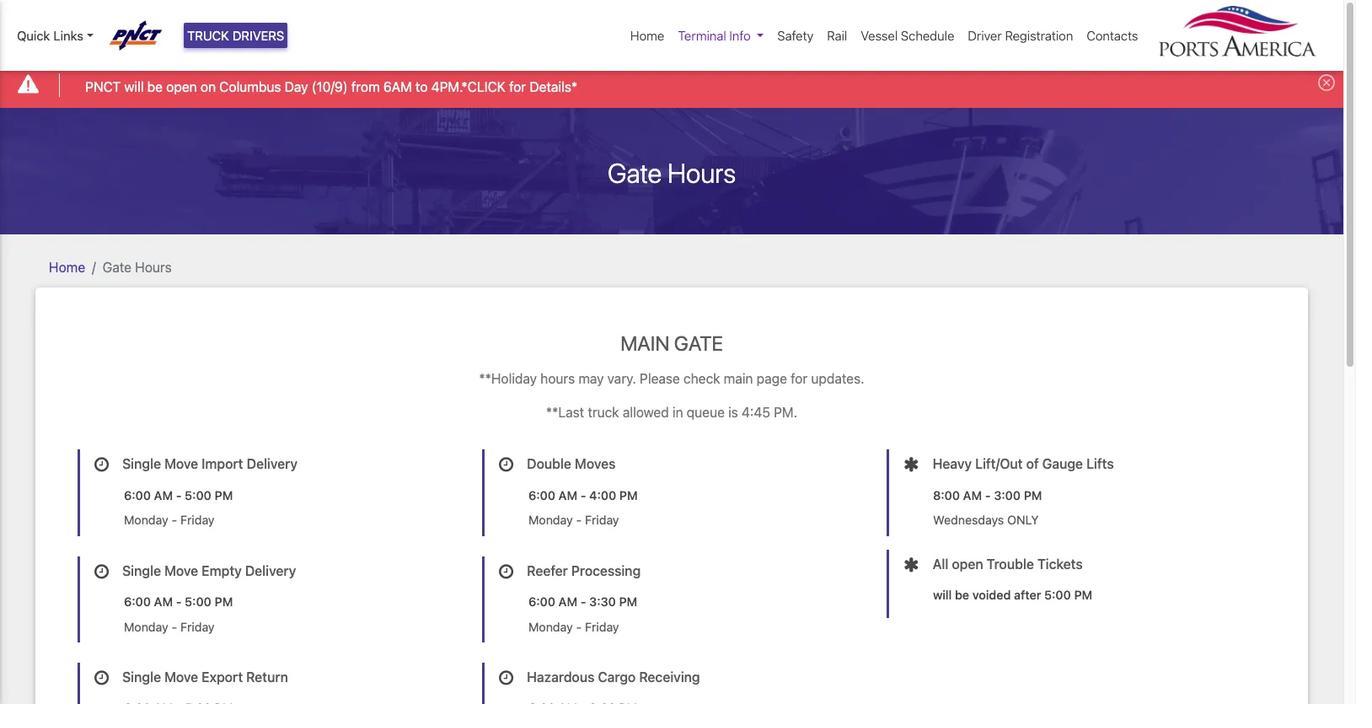 Task type: describe. For each thing, give the bounding box(es) containing it.
am for reefer processing
[[559, 594, 578, 609]]

1 vertical spatial gate
[[103, 259, 132, 275]]

safety
[[778, 28, 814, 43]]

monday - friday for single move import delivery
[[124, 513, 215, 527]]

am for single move import delivery
[[154, 488, 173, 502]]

lift/out
[[976, 457, 1023, 472]]

**holiday hours may vary. please check main page for updates.
[[479, 371, 865, 387]]

all open trouble tickets
[[933, 556, 1083, 572]]

am for double moves
[[559, 488, 578, 502]]

page
[[757, 371, 788, 387]]

truck drivers link
[[184, 23, 288, 48]]

1 vertical spatial home link
[[49, 259, 85, 275]]

0 horizontal spatial gate hours
[[103, 259, 172, 275]]

**last
[[546, 405, 584, 420]]

updates.
[[812, 371, 865, 387]]

hazardous cargo receiving
[[527, 670, 700, 685]]

will inside alert
[[124, 79, 144, 94]]

columbus
[[219, 79, 281, 94]]

export
[[202, 670, 243, 685]]

delivery for single move empty delivery
[[245, 563, 296, 578]]

pnct will be open on columbus day (10/9) from 6am to 4pm.*click for details*
[[85, 79, 578, 94]]

friday for reefer processing
[[585, 619, 619, 634]]

reefer
[[527, 563, 568, 578]]

- left 3:00
[[986, 488, 991, 502]]

only
[[1008, 513, 1039, 527]]

terminal info link
[[672, 19, 771, 52]]

driver registration link
[[962, 19, 1080, 52]]

5:00 right after
[[1045, 588, 1072, 602]]

please
[[640, 371, 680, 387]]

double moves
[[527, 457, 616, 472]]

0 horizontal spatial hours
[[135, 259, 172, 275]]

move for import
[[165, 457, 198, 472]]

schedule
[[901, 28, 955, 43]]

0 vertical spatial home
[[631, 28, 665, 43]]

be inside alert
[[147, 79, 163, 94]]

pm for single move empty delivery
[[215, 594, 233, 609]]

cargo
[[598, 670, 636, 685]]

single for single move import delivery
[[122, 457, 161, 472]]

terminal info
[[678, 28, 751, 43]]

from
[[352, 79, 380, 94]]

5:00 for single move empty delivery
[[185, 594, 212, 609]]

- down '6:00 am - 3:30 pm' on the bottom of the page
[[576, 619, 582, 634]]

day
[[285, 79, 308, 94]]

main
[[724, 371, 753, 387]]

pm for single move import delivery
[[215, 488, 233, 502]]

6:00 am - 4:00 pm
[[529, 488, 638, 502]]

friday for single move empty delivery
[[181, 619, 215, 634]]

pnct will be open on columbus day (10/9) from 6am to 4pm.*click for details* link
[[85, 76, 578, 97]]

monday for reefer processing
[[529, 619, 573, 634]]

pm.
[[774, 405, 798, 420]]

truck drivers
[[187, 28, 284, 43]]

monday - friday for reefer processing
[[529, 619, 619, 634]]

1 vertical spatial be
[[955, 588, 970, 602]]

voided
[[973, 588, 1011, 602]]

6:00 for double moves
[[529, 488, 556, 502]]

1 horizontal spatial will
[[933, 588, 952, 602]]

am for single move empty delivery
[[154, 594, 173, 609]]

6:00 for single move import delivery
[[124, 488, 151, 502]]

5:00 for single move import delivery
[[185, 488, 212, 502]]

queue
[[687, 405, 725, 420]]

pm down "tickets"
[[1075, 588, 1093, 602]]

quick links link
[[17, 26, 93, 45]]

- left 3:30
[[581, 594, 586, 609]]

- up the single move export return
[[172, 619, 177, 634]]

truck
[[588, 405, 619, 420]]

6:00 for reefer processing
[[529, 594, 556, 609]]

vessel schedule
[[861, 28, 955, 43]]

0 vertical spatial hours
[[668, 156, 736, 189]]

close image
[[1319, 74, 1336, 91]]

monday for single move import delivery
[[124, 513, 168, 527]]

pnct will be open on columbus day (10/9) from 6am to 4pm.*click for details* alert
[[0, 62, 1344, 108]]

driver
[[968, 28, 1002, 43]]

3:00
[[994, 488, 1021, 502]]

truck
[[187, 28, 229, 43]]

contacts
[[1087, 28, 1139, 43]]

contacts link
[[1080, 19, 1146, 52]]

**last truck allowed in queue is 4:45 pm.
[[546, 405, 798, 420]]

processing
[[572, 563, 641, 578]]

main gate
[[621, 331, 723, 355]]

6:00 am - 5:00 pm for empty
[[124, 594, 233, 609]]

moves
[[575, 457, 616, 472]]

return
[[246, 670, 288, 685]]

vessel
[[861, 28, 898, 43]]

4pm.*click
[[431, 79, 506, 94]]

info
[[730, 28, 751, 43]]

check
[[684, 371, 721, 387]]

single move empty delivery
[[122, 563, 296, 578]]

rail
[[827, 28, 848, 43]]

6am
[[384, 79, 412, 94]]

vary.
[[608, 371, 636, 387]]

0 vertical spatial gate
[[608, 156, 662, 189]]

on
[[201, 79, 216, 94]]

4:00
[[590, 488, 617, 502]]

links
[[53, 28, 83, 43]]

double
[[527, 457, 572, 472]]

quick
[[17, 28, 50, 43]]

may
[[579, 371, 604, 387]]

drivers
[[233, 28, 284, 43]]

receiving
[[639, 670, 700, 685]]

pm for reefer processing
[[619, 594, 638, 609]]

in
[[673, 405, 684, 420]]



Task type: locate. For each thing, give the bounding box(es) containing it.
1 vertical spatial open
[[952, 556, 984, 572]]

5:00 down single move empty delivery
[[185, 594, 212, 609]]

pm
[[215, 488, 233, 502], [620, 488, 638, 502], [1024, 488, 1043, 502], [1075, 588, 1093, 602], [215, 594, 233, 609], [619, 594, 638, 609]]

2 horizontal spatial gate
[[674, 331, 723, 355]]

- down single move empty delivery
[[176, 594, 182, 609]]

after
[[1015, 588, 1042, 602]]

monday for double moves
[[529, 513, 573, 527]]

0 vertical spatial open
[[166, 79, 197, 94]]

details*
[[530, 79, 578, 94]]

lifts
[[1087, 457, 1114, 472]]

1 horizontal spatial home
[[631, 28, 665, 43]]

0 vertical spatial home link
[[624, 19, 672, 52]]

am down the single move import delivery
[[154, 488, 173, 502]]

monday
[[124, 513, 168, 527], [529, 513, 573, 527], [124, 619, 168, 634], [529, 619, 573, 634]]

pm right 3:30
[[619, 594, 638, 609]]

single for single move empty delivery
[[122, 563, 161, 578]]

monday for single move empty delivery
[[124, 619, 168, 634]]

single
[[122, 457, 161, 472], [122, 563, 161, 578], [122, 670, 161, 685]]

1 horizontal spatial home link
[[624, 19, 672, 52]]

move for empty
[[165, 563, 198, 578]]

monday - friday down 6:00 am - 4:00 pm
[[529, 513, 619, 527]]

for right the page
[[791, 371, 808, 387]]

pm for heavy lift/out of gauge lifts
[[1024, 488, 1043, 502]]

1 horizontal spatial gate hours
[[608, 156, 736, 189]]

6:00 down single move empty delivery
[[124, 594, 151, 609]]

1 vertical spatial hours
[[135, 259, 172, 275]]

1 horizontal spatial gate
[[608, 156, 662, 189]]

1 move from the top
[[165, 457, 198, 472]]

8:00 am - 3:00 pm
[[933, 488, 1043, 502]]

friday down 3:30
[[585, 619, 619, 634]]

8:00
[[933, 488, 960, 502]]

empty
[[202, 563, 242, 578]]

1 vertical spatial move
[[165, 563, 198, 578]]

single left the export in the bottom of the page
[[122, 670, 161, 685]]

0 vertical spatial will
[[124, 79, 144, 94]]

be right pnct
[[147, 79, 163, 94]]

is
[[729, 405, 739, 420]]

monday - friday
[[124, 513, 215, 527], [529, 513, 619, 527], [124, 619, 215, 634], [529, 619, 619, 634]]

pm right 4:00
[[620, 488, 638, 502]]

- down the single move import delivery
[[176, 488, 182, 502]]

1 6:00 am - 5:00 pm from the top
[[124, 488, 233, 502]]

single left "import"
[[122, 457, 161, 472]]

single for single move export return
[[122, 670, 161, 685]]

6:00 for single move empty delivery
[[124, 594, 151, 609]]

-
[[176, 488, 182, 502], [581, 488, 586, 502], [986, 488, 991, 502], [172, 513, 177, 527], [576, 513, 582, 527], [176, 594, 182, 609], [581, 594, 586, 609], [172, 619, 177, 634], [576, 619, 582, 634]]

will right pnct
[[124, 79, 144, 94]]

am for heavy lift/out of gauge lifts
[[964, 488, 982, 502]]

friday for single move import delivery
[[181, 513, 215, 527]]

6:00
[[124, 488, 151, 502], [529, 488, 556, 502], [124, 594, 151, 609], [529, 594, 556, 609]]

am down single move empty delivery
[[154, 594, 173, 609]]

for
[[509, 79, 526, 94], [791, 371, 808, 387]]

pm down empty
[[215, 594, 233, 609]]

of
[[1027, 457, 1039, 472]]

monday - friday for single move empty delivery
[[124, 619, 215, 634]]

gate
[[608, 156, 662, 189], [103, 259, 132, 275], [674, 331, 723, 355]]

1 vertical spatial for
[[791, 371, 808, 387]]

0 vertical spatial be
[[147, 79, 163, 94]]

6:00 down the single move import delivery
[[124, 488, 151, 502]]

friday up single move empty delivery
[[181, 513, 215, 527]]

friday up the single move export return
[[181, 619, 215, 634]]

home
[[631, 28, 665, 43], [49, 259, 85, 275]]

0 vertical spatial for
[[509, 79, 526, 94]]

0 vertical spatial gate hours
[[608, 156, 736, 189]]

1 vertical spatial single
[[122, 563, 161, 578]]

2 vertical spatial move
[[165, 670, 198, 685]]

- down 6:00 am - 4:00 pm
[[576, 513, 582, 527]]

import
[[202, 457, 243, 472]]

5:00
[[185, 488, 212, 502], [1045, 588, 1072, 602], [185, 594, 212, 609]]

0 horizontal spatial open
[[166, 79, 197, 94]]

friday
[[181, 513, 215, 527], [585, 513, 619, 527], [181, 619, 215, 634], [585, 619, 619, 634]]

single move import delivery
[[122, 457, 298, 472]]

3:30
[[590, 594, 616, 609]]

1 horizontal spatial open
[[952, 556, 984, 572]]

driver registration
[[968, 28, 1074, 43]]

will down all
[[933, 588, 952, 602]]

allowed
[[623, 405, 669, 420]]

open inside alert
[[166, 79, 197, 94]]

monday up the single move export return
[[124, 619, 168, 634]]

quick links
[[17, 28, 83, 43]]

hours
[[541, 371, 575, 387]]

open right all
[[952, 556, 984, 572]]

- up single move empty delivery
[[172, 513, 177, 527]]

2 move from the top
[[165, 563, 198, 578]]

single move export return
[[122, 670, 288, 685]]

2 6:00 am - 5:00 pm from the top
[[124, 594, 233, 609]]

0 horizontal spatial home link
[[49, 259, 85, 275]]

heavy lift/out of gauge lifts
[[933, 457, 1114, 472]]

1 vertical spatial home
[[49, 259, 85, 275]]

1 horizontal spatial for
[[791, 371, 808, 387]]

be left voided
[[955, 588, 970, 602]]

trouble
[[987, 556, 1035, 572]]

3 single from the top
[[122, 670, 161, 685]]

gate hours
[[608, 156, 736, 189], [103, 259, 172, 275]]

friday for double moves
[[585, 513, 619, 527]]

0 vertical spatial 6:00 am - 5:00 pm
[[124, 488, 233, 502]]

monday up single move empty delivery
[[124, 513, 168, 527]]

delivery right empty
[[245, 563, 296, 578]]

am
[[154, 488, 173, 502], [559, 488, 578, 502], [964, 488, 982, 502], [154, 594, 173, 609], [559, 594, 578, 609]]

will
[[124, 79, 144, 94], [933, 588, 952, 602]]

1 single from the top
[[122, 457, 161, 472]]

5:00 down the single move import delivery
[[185, 488, 212, 502]]

3 move from the top
[[165, 670, 198, 685]]

0 horizontal spatial home
[[49, 259, 85, 275]]

for inside alert
[[509, 79, 526, 94]]

main
[[621, 331, 670, 355]]

move left empty
[[165, 563, 198, 578]]

**holiday
[[479, 371, 537, 387]]

0 vertical spatial delivery
[[247, 457, 298, 472]]

open left on
[[166, 79, 197, 94]]

rail link
[[821, 19, 854, 52]]

0 horizontal spatial be
[[147, 79, 163, 94]]

1 vertical spatial 6:00 am - 5:00 pm
[[124, 594, 233, 609]]

delivery for single move import delivery
[[247, 457, 298, 472]]

delivery right "import"
[[247, 457, 298, 472]]

gauge
[[1043, 457, 1084, 472]]

6:00 am - 5:00 pm for import
[[124, 488, 233, 502]]

registration
[[1006, 28, 1074, 43]]

single left empty
[[122, 563, 161, 578]]

1 horizontal spatial be
[[955, 588, 970, 602]]

monday - friday up the single move export return
[[124, 619, 215, 634]]

friday down 4:00
[[585, 513, 619, 527]]

hours
[[668, 156, 736, 189], [135, 259, 172, 275]]

wednesdays only
[[933, 513, 1039, 527]]

am down 'double moves'
[[559, 488, 578, 502]]

6:00 am - 5:00 pm
[[124, 488, 233, 502], [124, 594, 233, 609]]

2 vertical spatial single
[[122, 670, 161, 685]]

move for export
[[165, 670, 198, 685]]

pm right 3:00
[[1024, 488, 1043, 502]]

heavy
[[933, 457, 972, 472]]

for left details* at the left of the page
[[509, 79, 526, 94]]

reefer processing
[[527, 563, 641, 578]]

vessel schedule link
[[854, 19, 962, 52]]

6:00 am - 3:30 pm
[[529, 594, 638, 609]]

delivery
[[247, 457, 298, 472], [245, 563, 296, 578]]

6:00 am - 5:00 pm down the single move import delivery
[[124, 488, 233, 502]]

6:00 down reefer
[[529, 594, 556, 609]]

- left 4:00
[[581, 488, 586, 502]]

monday - friday up single move empty delivery
[[124, 513, 215, 527]]

0 horizontal spatial will
[[124, 79, 144, 94]]

6:00 am - 5:00 pm down single move empty delivery
[[124, 594, 233, 609]]

move
[[165, 457, 198, 472], [165, 563, 198, 578], [165, 670, 198, 685]]

2 vertical spatial gate
[[674, 331, 723, 355]]

6:00 down double
[[529, 488, 556, 502]]

to
[[416, 79, 428, 94]]

2 single from the top
[[122, 563, 161, 578]]

all
[[933, 556, 949, 572]]

home link
[[624, 19, 672, 52], [49, 259, 85, 275]]

monday down 6:00 am - 4:00 pm
[[529, 513, 573, 527]]

monday - friday for double moves
[[529, 513, 619, 527]]

pnct
[[85, 79, 121, 94]]

am left 3:30
[[559, 594, 578, 609]]

0 vertical spatial single
[[122, 457, 161, 472]]

safety link
[[771, 19, 821, 52]]

0 vertical spatial move
[[165, 457, 198, 472]]

monday - friday down '6:00 am - 3:30 pm' on the bottom of the page
[[529, 619, 619, 634]]

move left "import"
[[165, 457, 198, 472]]

0 horizontal spatial for
[[509, 79, 526, 94]]

wednesdays
[[933, 513, 1005, 527]]

1 vertical spatial gate hours
[[103, 259, 172, 275]]

1 vertical spatial delivery
[[245, 563, 296, 578]]

move left the export in the bottom of the page
[[165, 670, 198, 685]]

(10/9)
[[312, 79, 348, 94]]

am up wednesdays
[[964, 488, 982, 502]]

pm down "import"
[[215, 488, 233, 502]]

tickets
[[1038, 556, 1083, 572]]

1 horizontal spatial hours
[[668, 156, 736, 189]]

1 vertical spatial will
[[933, 588, 952, 602]]

pm for double moves
[[620, 488, 638, 502]]

terminal
[[678, 28, 727, 43]]

hazardous
[[527, 670, 595, 685]]

monday down '6:00 am - 3:30 pm' on the bottom of the page
[[529, 619, 573, 634]]

0 horizontal spatial gate
[[103, 259, 132, 275]]

4:45
[[742, 405, 771, 420]]

will be voided after 5:00 pm
[[933, 588, 1093, 602]]



Task type: vqa. For each thing, say whether or not it's contained in the screenshot.
Container in the top left of the page
no



